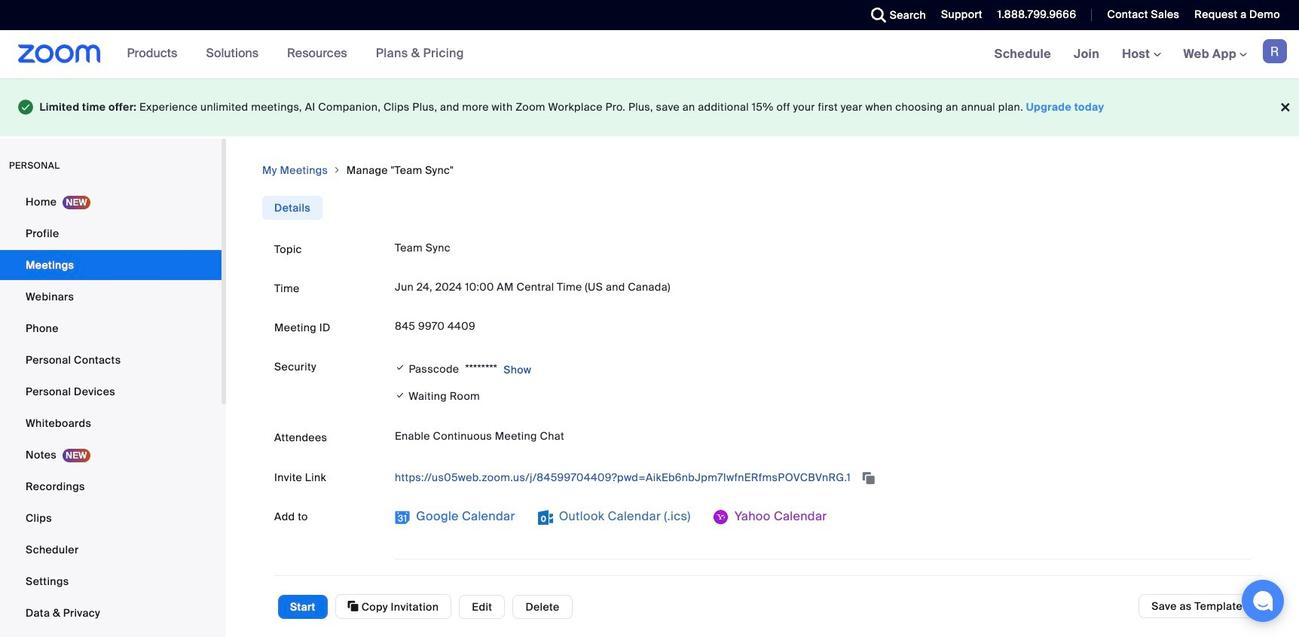 Task type: locate. For each thing, give the bounding box(es) containing it.
banner
[[0, 30, 1299, 79]]

1 checked image from the top
[[395, 360, 406, 376]]

checked image
[[395, 360, 406, 376], [395, 388, 406, 404]]

application
[[395, 465, 1251, 489]]

tab
[[262, 196, 323, 220]]

profile picture image
[[1263, 39, 1287, 63]]

0 vertical spatial checked image
[[395, 360, 406, 376]]

type image
[[18, 96, 33, 118]]

right image
[[333, 162, 342, 178]]

manage my meeting tab control tab list
[[262, 196, 323, 220]]

add to outlook calendar (.ics) image
[[538, 510, 553, 525]]

2 checked image from the top
[[395, 388, 406, 404]]

manage team sync navigation
[[262, 162, 1263, 178]]

meetings navigation
[[983, 30, 1299, 79]]

zoom logo image
[[18, 44, 101, 63]]

footer
[[0, 78, 1299, 136]]

add to google calendar image
[[395, 510, 410, 525]]

product information navigation
[[101, 30, 475, 78]]

personal menu menu
[[0, 187, 222, 638]]

1 vertical spatial checked image
[[395, 388, 406, 404]]



Task type: vqa. For each thing, say whether or not it's contained in the screenshot.
ZOOM LOGO
yes



Task type: describe. For each thing, give the bounding box(es) containing it.
copy image
[[348, 600, 359, 613]]

open chat image
[[1252, 591, 1274, 612]]

add to yahoo calendar image
[[713, 510, 728, 525]]



